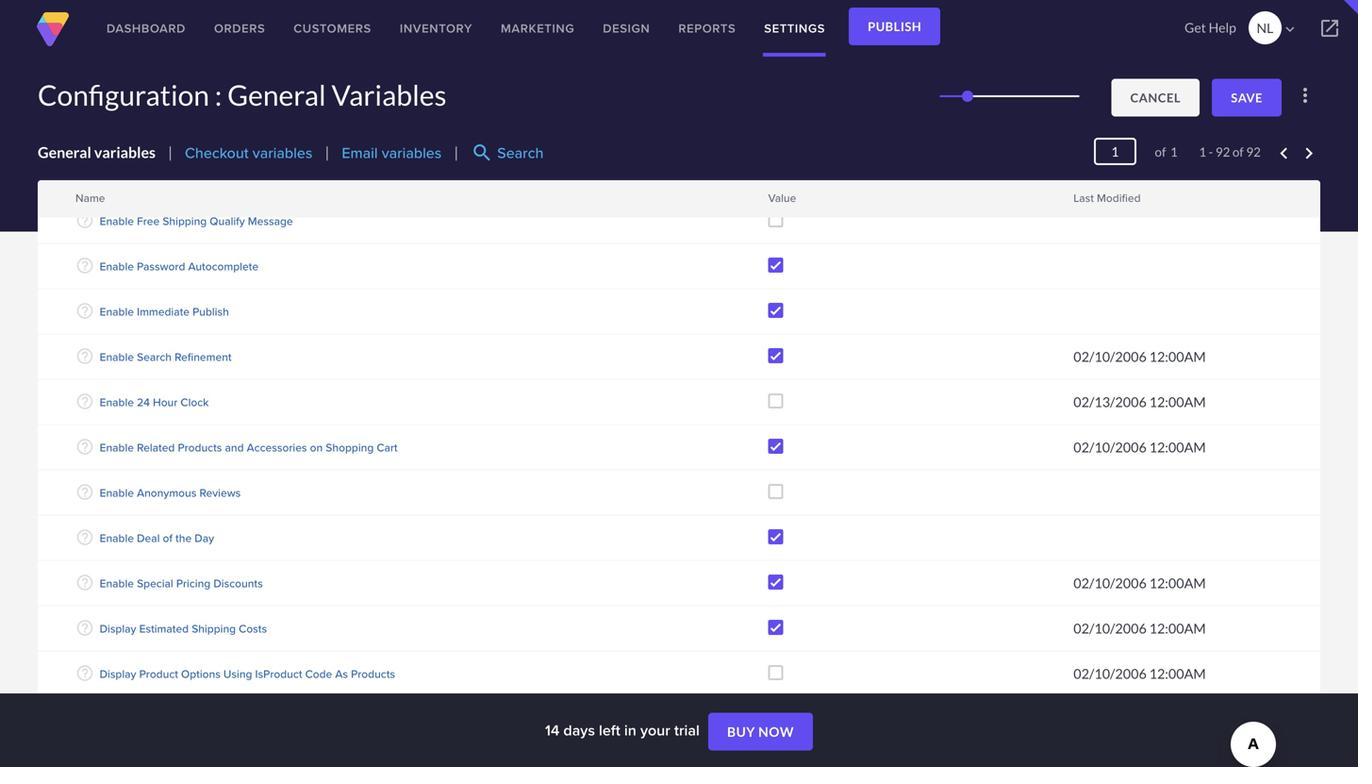 Task type: describe. For each thing, give the bounding box(es) containing it.
:
[[215, 78, 222, 112]]

3 | from the left
[[454, 143, 459, 161]]

on
[[310, 439, 323, 456]]

12:00am for help_outline enable special pricing discounts
[[1150, 575, 1207, 591]]

and
[[225, 439, 244, 456]]

02/10/2006 12:00am for help_outline enable search refinement
[[1074, 349, 1207, 365]]

0 horizontal spatial general
[[38, 143, 91, 161]]

 for   last modified
[[1061, 186, 1078, 203]]

message
[[248, 213, 293, 229]]

as
[[335, 666, 348, 682]]

help_outline for help_outline enable password autocomplete
[[75, 256, 94, 275]]

variables
[[332, 78, 447, 112]]

 link
[[1302, 0, 1359, 57]]

12:00am for help_outline display estimated shipping costs
[[1150, 620, 1207, 636]]

enable for help_outline enable deal of the day
[[100, 530, 134, 546]]

help_outline for help_outline enable immediate publish
[[75, 302, 94, 321]]

enable related products and accessories on shopping cart link
[[100, 439, 398, 456]]

refinement
[[175, 349, 232, 365]]

your
[[641, 719, 671, 741]]

12:00am for help_outline enable 24 hour clock
[[1150, 394, 1207, 410]]

 link for   value
[[755, 196, 773, 213]]

nl 
[[1258, 20, 1299, 38]]

help_outline enable immediate publish
[[75, 302, 229, 321]]

dashboard link
[[92, 0, 200, 57]]

enable for help_outline enable facebook send button
[[100, 167, 134, 184]]

help_outline enable search refinement
[[75, 347, 232, 366]]

design
[[603, 19, 651, 37]]

cancel
[[1131, 90, 1182, 105]]

value
[[769, 190, 797, 206]]

nl
[[1258, 20, 1274, 36]]

products inside the help_outline enable related products and accessories on shopping cart
[[178, 439, 222, 456]]

enable facebook send button link
[[100, 167, 252, 184]]

now
[[759, 724, 795, 740]]

left
[[599, 719, 621, 741]]

enable special pricing discounts link
[[100, 575, 263, 592]]

shipping for help_outline display estimated shipping costs
[[192, 620, 236, 637]]

search
[[471, 142, 494, 164]]

publish inside "button"
[[868, 19, 922, 34]]

cart
[[377, 439, 398, 456]]

of 1
[[1143, 144, 1179, 159]]

display for help_outline display estimated shipping costs
[[100, 620, 136, 637]]

 link for   last modified
[[1060, 186, 1079, 203]]

enable for help_outline enable 24 hour clock
[[100, 394, 134, 410]]

last modified link
[[1074, 190, 1141, 206]]

configuration : general variables
[[38, 78, 447, 112]]

02/10/2006 12:00am for help_outline display product options using isproduct code as products
[[1074, 666, 1207, 682]]

keyboard_arrow_right link
[[1299, 142, 1321, 165]]

keyboard_arrow_left link
[[1274, 142, 1296, 165]]

1 1 from the left
[[1171, 144, 1179, 159]]

enable search refinement link
[[100, 349, 232, 365]]

trial
[[675, 719, 700, 741]]

cancel link
[[1112, 79, 1201, 117]]

 link for   last modified
[[1060, 196, 1079, 213]]

autocomplete
[[188, 258, 259, 274]]

checkout variables link
[[185, 142, 313, 164]]

02/10/2006 for help_outline enable search refinement
[[1074, 349, 1147, 365]]

email
[[342, 142, 378, 164]]

orders
[[214, 19, 265, 37]]

related
[[137, 439, 175, 456]]

buy now
[[728, 724, 795, 740]]

configuration
[[38, 78, 209, 112]]

save link
[[1213, 79, 1283, 117]]

anonymous
[[137, 484, 197, 501]]

02/13/2006 12:00am
[[1074, 394, 1207, 410]]

1 horizontal spatial of
[[1156, 144, 1167, 159]]

password
[[137, 258, 185, 274]]

save
[[1232, 90, 1264, 105]]

display estimated shipping costs link
[[100, 620, 267, 637]]

more_vert
[[1295, 84, 1317, 107]]

products inside help_outline display product options using isproduct code as products
[[351, 666, 395, 682]]

reports
[[679, 19, 736, 37]]

display for help_outline display product options using isproduct code as products
[[100, 666, 136, 682]]

02/13/2006
[[1074, 394, 1147, 410]]

name
[[75, 190, 105, 206]]

buy now link
[[709, 713, 814, 751]]

enable for help_outline enable immediate publish
[[100, 303, 134, 320]]

pricing
[[176, 575, 211, 592]]

deal
[[137, 530, 160, 546]]

enable for help_outline enable free shipping qualify message
[[100, 213, 134, 229]]

1 - 92 of 92
[[1200, 144, 1262, 159]]

help_outline enable deal of the day
[[75, 528, 214, 547]]

help_outline display product options using isproduct code as products
[[75, 664, 395, 683]]

help_outline enable related products and accessories on shopping cart
[[75, 438, 398, 456]]

facebook
[[137, 167, 187, 184]]

-
[[1210, 144, 1214, 159]]

help_outline enable password autocomplete
[[75, 256, 259, 275]]

help_outline for help_outline display estimated shipping costs
[[75, 619, 94, 638]]

email variables link
[[342, 142, 442, 164]]

more_vert button
[[1291, 80, 1321, 110]]

day
[[195, 530, 214, 546]]

free
[[137, 213, 160, 229]]

  last modified
[[1061, 186, 1141, 213]]

buy
[[728, 724, 756, 740]]

settings
[[765, 19, 826, 37]]

12:00am for help_outline enable related products and accessories on shopping cart
[[1150, 439, 1207, 455]]

help_outline enable anonymous reviews
[[75, 483, 241, 502]]

send
[[190, 167, 215, 184]]

keyboard_arrow_left keyboard_arrow_right
[[1274, 142, 1321, 165]]

using
[[224, 666, 252, 682]]

enable immediate publish link
[[100, 303, 229, 320]]

special
[[137, 575, 173, 592]]

days
[[564, 719, 595, 741]]

02/10/2006 for help_outline enable special pricing discounts
[[1074, 575, 1147, 591]]

enable 24 hour clock link
[[100, 394, 209, 410]]

2 | from the left
[[325, 143, 330, 161]]



Task type: locate. For each thing, give the bounding box(es) containing it.
3 12:00am from the top
[[1150, 439, 1207, 455]]

1 | from the left
[[168, 143, 173, 161]]

2 enable from the top
[[100, 213, 134, 229]]

| left search
[[454, 143, 459, 161]]

5 02/10/2006 12:00am from the top
[[1074, 666, 1207, 682]]

enable for help_outline enable password autocomplete
[[100, 258, 134, 274]]

modified
[[1098, 190, 1141, 206]]


[[755, 196, 772, 213], [1061, 196, 1078, 213]]

02/10/2006 for help_outline display product options using isproduct code as products
[[1074, 666, 1147, 682]]

get help
[[1185, 19, 1237, 35]]

0 vertical spatial publish
[[868, 19, 922, 34]]

92
[[1216, 144, 1231, 159], [1247, 144, 1262, 159]]

enable left 24
[[100, 394, 134, 410]]

0 horizontal spatial of
[[163, 530, 173, 546]]

enable inside help_outline enable 24 hour clock
[[100, 394, 134, 410]]

email variables
[[342, 142, 442, 164]]

3 enable from the top
[[100, 258, 134, 274]]

10 help_outline from the top
[[75, 573, 94, 592]]

1 02/10/2006 12:00am from the top
[[1074, 349, 1207, 365]]

variables right email
[[382, 142, 442, 164]]

search right search
[[498, 142, 544, 164]]

enable down general variables link
[[100, 167, 134, 184]]

clock
[[181, 394, 209, 410]]

of up 03:35pm
[[1156, 144, 1167, 159]]

help_outline for help_outline enable search refinement
[[75, 347, 94, 366]]

dashboard
[[107, 19, 186, 37]]

1 display from the top
[[100, 620, 136, 637]]

products right as
[[351, 666, 395, 682]]

11 help_outline from the top
[[75, 619, 94, 638]]

enable password autocomplete link
[[100, 258, 259, 274]]

| left email
[[325, 143, 330, 161]]

0 vertical spatial shipping
[[163, 213, 207, 229]]

general up name
[[38, 143, 91, 161]]

qualify
[[210, 213, 245, 229]]

of left the
[[163, 530, 173, 546]]

display inside help_outline display product options using isproduct code as products
[[100, 666, 136, 682]]

12:00am for help_outline enable search refinement
[[1150, 349, 1207, 365]]

1 vertical spatial display
[[100, 666, 136, 682]]

products left 'and'
[[178, 439, 222, 456]]

12:00am
[[1150, 349, 1207, 365], [1150, 394, 1207, 410], [1150, 439, 1207, 455], [1150, 575, 1207, 591], [1150, 620, 1207, 636], [1150, 666, 1207, 682]]

02/10/2006 12:00am for help_outline display estimated shipping costs
[[1074, 620, 1207, 636]]

enable for help_outline enable related products and accessories on shopping cart
[[100, 439, 134, 456]]

14
[[545, 719, 560, 741]]

1 vertical spatial search
[[137, 349, 172, 365]]

checkout
[[185, 142, 249, 164]]

checkout variables
[[185, 142, 313, 164]]

costs
[[239, 620, 267, 637]]

92 left keyboard_arrow_left link
[[1247, 144, 1262, 159]]

2 02/10/2006 12:00am from the top
[[1074, 439, 1207, 455]]

0 vertical spatial products
[[178, 439, 222, 456]]

2 1 from the left
[[1200, 144, 1207, 159]]

None text field
[[1095, 138, 1137, 165]]

02/10/2006
[[1074, 349, 1147, 365], [1074, 439, 1147, 455], [1074, 575, 1147, 591], [1074, 620, 1147, 636], [1074, 666, 1147, 682]]

4 help_outline from the top
[[75, 302, 94, 321]]

enable inside the help_outline enable related products and accessories on shopping cart
[[100, 439, 134, 456]]

1 horizontal spatial  link
[[1060, 186, 1079, 203]]

search search
[[471, 142, 544, 164]]

07/06/2011
[[1074, 167, 1147, 183]]

1 vertical spatial shipping
[[192, 620, 236, 637]]

12 help_outline from the top
[[75, 664, 94, 683]]

help_outline enable facebook send button
[[75, 166, 252, 185]]

code
[[305, 666, 332, 682]]

help_outline display estimated shipping costs
[[75, 619, 267, 638]]

name link
[[75, 190, 105, 206]]

value link
[[769, 190, 797, 206]]

enable up help_outline enable 24 hour clock
[[100, 349, 134, 365]]

help
[[1209, 19, 1237, 35]]

enable left deal
[[100, 530, 134, 546]]

02/10/2006 12:00am for help_outline enable related products and accessories on shopping cart
[[1074, 439, 1207, 455]]


[[1282, 21, 1299, 38]]

shopping
[[326, 439, 374, 456]]

 inside   last modified
[[1061, 196, 1078, 213]]

of for help_outline
[[163, 530, 173, 546]]

enable free shipping qualify message link
[[100, 213, 293, 229]]

02/10/2006 12:00am for help_outline enable special pricing discounts
[[1074, 575, 1207, 591]]

enable for help_outline enable search refinement
[[100, 349, 134, 365]]

enable left immediate
[[100, 303, 134, 320]]

enable inside help_outline enable password autocomplete
[[100, 258, 134, 274]]

5 enable from the top
[[100, 349, 134, 365]]

| up enable facebook send button link
[[168, 143, 173, 161]]

1  from the left
[[755, 186, 772, 203]]

0 horizontal spatial publish
[[193, 303, 229, 320]]

2 horizontal spatial |
[[454, 143, 459, 161]]

1 vertical spatial general
[[38, 143, 91, 161]]

of
[[1156, 144, 1167, 159], [1233, 144, 1245, 159], [163, 530, 173, 546]]

help_outline for help_outline enable facebook send button
[[75, 166, 94, 185]]

1 vertical spatial products
[[351, 666, 395, 682]]

publish inside help_outline enable immediate publish
[[193, 303, 229, 320]]

1 horizontal spatial 1
[[1200, 144, 1207, 159]]

1 horizontal spatial 92
[[1247, 144, 1262, 159]]

 inside   value
[[755, 186, 772, 203]]

variables right checkout
[[253, 142, 313, 164]]

keyboard_arrow_left
[[1274, 142, 1296, 165]]

help_outline for help_outline enable anonymous reviews
[[75, 483, 94, 502]]

2 help_outline from the top
[[75, 211, 94, 230]]

search up enable 24 hour clock link in the bottom of the page
[[137, 349, 172, 365]]

help_outline
[[75, 166, 94, 185], [75, 211, 94, 230], [75, 256, 94, 275], [75, 302, 94, 321], [75, 347, 94, 366], [75, 392, 94, 411], [75, 438, 94, 456], [75, 483, 94, 502], [75, 528, 94, 547], [75, 573, 94, 592], [75, 619, 94, 638], [75, 664, 94, 683]]

display inside the help_outline display estimated shipping costs
[[100, 620, 136, 637]]

enable inside help_outline enable deal of the day
[[100, 530, 134, 546]]

enable left anonymous
[[100, 484, 134, 501]]

 inside   last modified
[[1061, 186, 1078, 203]]

general variables
[[38, 143, 156, 161]]

inventory
[[400, 19, 473, 37]]

enable left "related"
[[100, 439, 134, 456]]

help_outline for help_outline enable free shipping qualify message
[[75, 211, 94, 230]]

92 right -
[[1216, 144, 1231, 159]]

9 help_outline from the top
[[75, 528, 94, 547]]

accessories
[[247, 439, 307, 456]]

0 horizontal spatial 
[[755, 186, 772, 203]]

1 horizontal spatial publish
[[868, 19, 922, 34]]

02/10/2006 for help_outline display estimated shipping costs
[[1074, 620, 1147, 636]]

6 enable from the top
[[100, 394, 134, 410]]

search inside search search
[[498, 142, 544, 164]]

07/06/2011 03:35pm
[[1074, 167, 1206, 183]]

enable inside help_outline enable immediate publish
[[100, 303, 134, 320]]

2 horizontal spatial of
[[1233, 144, 1245, 159]]

shipping inside help_outline enable free shipping qualify message
[[163, 213, 207, 229]]

1 horizontal spatial products
[[351, 666, 395, 682]]

the
[[176, 530, 192, 546]]

02/10/2006 for help_outline enable related products and accessories on shopping cart
[[1074, 439, 1147, 455]]

3 help_outline from the top
[[75, 256, 94, 275]]

0 horizontal spatial products
[[178, 439, 222, 456]]

0 horizontal spatial  link
[[755, 186, 773, 203]]

2  link from the left
[[1060, 186, 1079, 203]]

0 horizontal spatial 1
[[1171, 144, 1179, 159]]

5 02/10/2006 from the top
[[1074, 666, 1147, 682]]

1 horizontal spatial |
[[325, 143, 330, 161]]

2 92 from the left
[[1247, 144, 1262, 159]]

1 horizontal spatial variables
[[253, 142, 313, 164]]

display left estimated
[[100, 620, 136, 637]]

of for 1
[[1233, 144, 1245, 159]]

enable inside help_outline enable free shipping qualify message
[[100, 213, 134, 229]]

estimated
[[139, 620, 189, 637]]

0 horizontal spatial search
[[137, 349, 172, 365]]

6 help_outline from the top
[[75, 392, 94, 411]]

1  link from the left
[[755, 196, 773, 213]]

 link
[[755, 186, 773, 203], [1060, 186, 1079, 203]]

2  from the left
[[1061, 186, 1078, 203]]

marketing
[[501, 19, 575, 37]]

4 02/10/2006 from the top
[[1074, 620, 1147, 636]]

isproduct
[[255, 666, 302, 682]]

immediate
[[137, 303, 190, 320]]

variables for general variables
[[94, 143, 156, 161]]

1 92 from the left
[[1216, 144, 1231, 159]]

0 horizontal spatial variables
[[94, 143, 156, 161]]

1 horizontal spatial search
[[498, 142, 544, 164]]

4 02/10/2006 12:00am from the top
[[1074, 620, 1207, 636]]

8 enable from the top
[[100, 484, 134, 501]]

enable left password
[[100, 258, 134, 274]]

8 help_outline from the top
[[75, 483, 94, 502]]

enable inside help_outline enable special pricing discounts
[[100, 575, 134, 592]]

1 horizontal spatial 
[[1061, 196, 1078, 213]]

publish button
[[849, 8, 941, 45]]

shipping left 'costs'
[[192, 620, 236, 637]]

4 12:00am from the top
[[1150, 575, 1207, 591]]

1 horizontal spatial general
[[228, 78, 326, 112]]


[[755, 186, 772, 203], [1061, 186, 1078, 203]]

5 help_outline from the top
[[75, 347, 94, 366]]

1  link from the left
[[755, 186, 773, 203]]

variables for checkout variables
[[253, 142, 313, 164]]

shipping inside the help_outline display estimated shipping costs
[[192, 620, 236, 637]]

display left product
[[100, 666, 136, 682]]

1 up 03:35pm
[[1171, 144, 1179, 159]]

products
[[178, 439, 222, 456], [351, 666, 395, 682]]

2 display from the top
[[100, 666, 136, 682]]

hour
[[153, 394, 178, 410]]

help_outline enable free shipping qualify message
[[75, 211, 293, 230]]

 for   value
[[755, 196, 772, 213]]

1 horizontal spatial 
[[1061, 186, 1078, 203]]

5 12:00am from the top
[[1150, 620, 1207, 636]]

enable left the special
[[100, 575, 134, 592]]

 for   value
[[755, 186, 772, 203]]

help_outline for help_outline enable related products and accessories on shopping cart
[[75, 438, 94, 456]]

2  from the left
[[1061, 196, 1078, 213]]

reviews
[[200, 484, 241, 501]]

enable inside help_outline enable facebook send button
[[100, 167, 134, 184]]

1 vertical spatial publish
[[193, 303, 229, 320]]

  value
[[755, 186, 797, 213]]

search inside help_outline enable search refinement
[[137, 349, 172, 365]]

24
[[137, 394, 150, 410]]

shipping for help_outline enable free shipping qualify message
[[163, 213, 207, 229]]

enable inside help_outline enable anonymous reviews
[[100, 484, 134, 501]]

0 horizontal spatial 
[[755, 196, 772, 213]]

enable for help_outline enable anonymous reviews
[[100, 484, 134, 501]]

of right -
[[1233, 144, 1245, 159]]

 for   last modified
[[1061, 196, 1078, 213]]

discounts
[[214, 575, 263, 592]]

1 horizontal spatial  link
[[1060, 196, 1079, 213]]

0 horizontal spatial 92
[[1216, 144, 1231, 159]]

0 horizontal spatial  link
[[755, 196, 773, 213]]

0 vertical spatial display
[[100, 620, 136, 637]]

9 enable from the top
[[100, 530, 134, 546]]

2 horizontal spatial variables
[[382, 142, 442, 164]]

display product options using isproduct code as products link
[[100, 666, 395, 682]]

0 vertical spatial general
[[228, 78, 326, 112]]

get
[[1185, 19, 1207, 35]]

1 12:00am from the top
[[1150, 349, 1207, 365]]

1  from the left
[[755, 196, 772, 213]]

1 left -
[[1200, 144, 1207, 159]]

enable for help_outline enable special pricing discounts
[[100, 575, 134, 592]]

enable inside help_outline enable search refinement
[[100, 349, 134, 365]]

help_outline for help_outline enable special pricing discounts
[[75, 573, 94, 592]]

variables up facebook
[[94, 143, 156, 161]]

help_outline enable 24 hour clock
[[75, 392, 209, 411]]

button
[[218, 167, 252, 184]]

help_outline enable special pricing discounts
[[75, 573, 263, 592]]

10 enable from the top
[[100, 575, 134, 592]]

12:00am for help_outline display product options using isproduct code as products
[[1150, 666, 1207, 682]]

variables for email variables
[[382, 142, 442, 164]]

in
[[625, 719, 637, 741]]

enable left free
[[100, 213, 134, 229]]

3 02/10/2006 12:00am from the top
[[1074, 575, 1207, 591]]

0 vertical spatial search
[[498, 142, 544, 164]]

4 enable from the top
[[100, 303, 134, 320]]

1 help_outline from the top
[[75, 166, 94, 185]]

options
[[181, 666, 221, 682]]

help_outline for help_outline enable deal of the day
[[75, 528, 94, 547]]

general right :
[[228, 78, 326, 112]]

 link for   value
[[755, 186, 773, 203]]

7 help_outline from the top
[[75, 438, 94, 456]]

shipping right free
[[163, 213, 207, 229]]

3 02/10/2006 from the top
[[1074, 575, 1147, 591]]

2  link from the left
[[1060, 196, 1079, 213]]

2 02/10/2006 from the top
[[1074, 439, 1147, 455]]

product
[[139, 666, 178, 682]]

help_outline for help_outline display product options using isproduct code as products
[[75, 664, 94, 683]]


[[1319, 17, 1342, 40]]

search
[[498, 142, 544, 164], [137, 349, 172, 365]]

1 02/10/2006 from the top
[[1074, 349, 1147, 365]]

last
[[1074, 190, 1095, 206]]

2 12:00am from the top
[[1150, 394, 1207, 410]]

of inside help_outline enable deal of the day
[[163, 530, 173, 546]]

1 enable from the top
[[100, 167, 134, 184]]

 inside   value
[[755, 196, 772, 213]]

6 12:00am from the top
[[1150, 666, 1207, 682]]

7 enable from the top
[[100, 439, 134, 456]]

help_outline for help_outline enable 24 hour clock
[[75, 392, 94, 411]]

0 horizontal spatial |
[[168, 143, 173, 161]]



Task type: vqa. For each thing, say whether or not it's contained in the screenshot.
Order Confirmation: Shopper BUTTON
no



